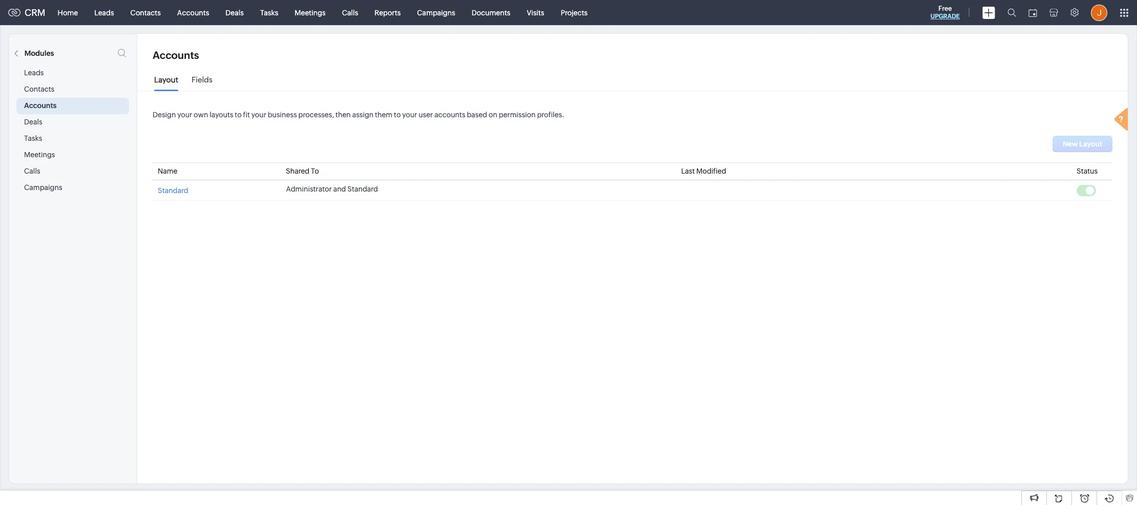 Task type: vqa. For each thing, say whether or not it's contained in the screenshot.
Standard to the left
yes



Task type: locate. For each thing, give the bounding box(es) containing it.
tasks
[[260, 8, 278, 17], [24, 134, 42, 142]]

accounts
[[177, 8, 209, 17], [153, 49, 199, 61], [24, 101, 57, 110]]

1 horizontal spatial campaigns
[[417, 8, 456, 17]]

modified
[[697, 167, 727, 175]]

your left user
[[402, 111, 417, 119]]

crm
[[25, 7, 45, 18]]

calls inside calls link
[[342, 8, 358, 17]]

0 vertical spatial campaigns
[[417, 8, 456, 17]]

0 vertical spatial accounts
[[177, 8, 209, 17]]

leads
[[94, 8, 114, 17], [24, 69, 44, 77]]

2 horizontal spatial your
[[402, 111, 417, 119]]

1 horizontal spatial leads
[[94, 8, 114, 17]]

deals
[[226, 8, 244, 17], [24, 118, 42, 126]]

reports
[[375, 8, 401, 17]]

contacts link
[[122, 0, 169, 25]]

last
[[682, 167, 695, 175]]

layout link
[[154, 75, 178, 92]]

visits link
[[519, 0, 553, 25]]

meetings link
[[287, 0, 334, 25]]

then
[[336, 111, 351, 119]]

None button
[[1053, 136, 1113, 152]]

status
[[1077, 167, 1098, 175]]

documents
[[472, 8, 511, 17]]

1 horizontal spatial to
[[394, 111, 401, 119]]

visits
[[527, 8, 545, 17]]

1 horizontal spatial contacts
[[130, 8, 161, 17]]

1 vertical spatial contacts
[[24, 85, 54, 93]]

your
[[177, 111, 192, 119], [252, 111, 266, 119], [402, 111, 417, 119]]

1 horizontal spatial meetings
[[295, 8, 326, 17]]

accounts inside 'link'
[[177, 8, 209, 17]]

1 horizontal spatial calls
[[342, 8, 358, 17]]

contacts right leads link
[[130, 8, 161, 17]]

0 horizontal spatial your
[[177, 111, 192, 119]]

create menu image
[[983, 6, 996, 19]]

to right them
[[394, 111, 401, 119]]

calls
[[342, 8, 358, 17], [24, 167, 40, 175]]

on
[[489, 111, 498, 119]]

leads right home
[[94, 8, 114, 17]]

0 horizontal spatial leads
[[24, 69, 44, 77]]

free
[[939, 5, 953, 12]]

leads down modules
[[24, 69, 44, 77]]

permission
[[499, 111, 536, 119]]

design
[[153, 111, 176, 119]]

meetings
[[295, 8, 326, 17], [24, 151, 55, 159]]

search image
[[1008, 8, 1017, 17]]

campaigns link
[[409, 0, 464, 25]]

0 vertical spatial calls
[[342, 8, 358, 17]]

standard down name
[[158, 187, 188, 195]]

free upgrade
[[931, 5, 960, 20]]

leads link
[[86, 0, 122, 25]]

standard
[[348, 185, 378, 193], [158, 187, 188, 195]]

1 vertical spatial meetings
[[24, 151, 55, 159]]

0 horizontal spatial to
[[235, 111, 242, 119]]

modules
[[25, 49, 54, 57]]

your left own
[[177, 111, 192, 119]]

to
[[311, 167, 319, 175]]

0 vertical spatial leads
[[94, 8, 114, 17]]

1 vertical spatial accounts
[[153, 49, 199, 61]]

to
[[235, 111, 242, 119], [394, 111, 401, 119]]

1 vertical spatial deals
[[24, 118, 42, 126]]

profile element
[[1086, 0, 1114, 25]]

own
[[194, 111, 208, 119]]

standard right and
[[348, 185, 378, 193]]

contacts
[[130, 8, 161, 17], [24, 85, 54, 93]]

3 your from the left
[[402, 111, 417, 119]]

administrator and standard
[[286, 185, 378, 193]]

campaigns
[[417, 8, 456, 17], [24, 183, 62, 192]]

2 to from the left
[[394, 111, 401, 119]]

0 horizontal spatial campaigns
[[24, 183, 62, 192]]

2 vertical spatial accounts
[[24, 101, 57, 110]]

accounts
[[435, 111, 466, 119]]

them
[[375, 111, 393, 119]]

1 horizontal spatial your
[[252, 111, 266, 119]]

based
[[467, 111, 487, 119]]

1 your from the left
[[177, 111, 192, 119]]

1 vertical spatial tasks
[[24, 134, 42, 142]]

2 your from the left
[[252, 111, 266, 119]]

projects
[[561, 8, 588, 17]]

shared
[[286, 167, 310, 175]]

tasks link
[[252, 0, 287, 25]]

0 horizontal spatial calls
[[24, 167, 40, 175]]

your right the fit on the top of the page
[[252, 111, 266, 119]]

fields link
[[192, 75, 213, 92]]

0 vertical spatial tasks
[[260, 8, 278, 17]]

accounts link
[[169, 0, 217, 25]]

business
[[268, 111, 297, 119]]

home link
[[50, 0, 86, 25]]

contacts down modules
[[24, 85, 54, 93]]

calendar image
[[1029, 8, 1038, 17]]

assign
[[352, 111, 374, 119]]

layouts
[[210, 111, 233, 119]]

0 vertical spatial meetings
[[295, 8, 326, 17]]

to left the fit on the top of the page
[[235, 111, 242, 119]]

upgrade
[[931, 13, 960, 20]]

0 horizontal spatial tasks
[[24, 134, 42, 142]]

0 vertical spatial deals
[[226, 8, 244, 17]]

profile image
[[1092, 4, 1108, 21]]

shared to
[[286, 167, 319, 175]]

reports link
[[367, 0, 409, 25]]



Task type: describe. For each thing, give the bounding box(es) containing it.
home
[[58, 8, 78, 17]]

0 horizontal spatial meetings
[[24, 151, 55, 159]]

0 horizontal spatial contacts
[[24, 85, 54, 93]]

last modified
[[682, 167, 727, 175]]

deals link
[[217, 0, 252, 25]]

search element
[[1002, 0, 1023, 25]]

fit
[[243, 111, 250, 119]]

projects link
[[553, 0, 596, 25]]

1 vertical spatial leads
[[24, 69, 44, 77]]

profiles.
[[537, 111, 565, 119]]

1 horizontal spatial standard
[[348, 185, 378, 193]]

create menu element
[[977, 0, 1002, 25]]

0 horizontal spatial deals
[[24, 118, 42, 126]]

0 vertical spatial contacts
[[130, 8, 161, 17]]

processes,
[[299, 111, 334, 119]]

administrator
[[286, 185, 332, 193]]

fields
[[192, 75, 213, 84]]

crm link
[[8, 7, 45, 18]]

standard link
[[158, 185, 188, 195]]

name
[[158, 167, 178, 175]]

calls link
[[334, 0, 367, 25]]

1 vertical spatial campaigns
[[24, 183, 62, 192]]

documents link
[[464, 0, 519, 25]]

user
[[419, 111, 433, 119]]

1 horizontal spatial tasks
[[260, 8, 278, 17]]

design your own layouts to fit your business processes, then assign them to your user accounts based on permission profiles.
[[153, 111, 565, 119]]

1 to from the left
[[235, 111, 242, 119]]

1 vertical spatial calls
[[24, 167, 40, 175]]

and
[[333, 185, 346, 193]]

0 horizontal spatial standard
[[158, 187, 188, 195]]

1 horizontal spatial deals
[[226, 8, 244, 17]]

layout
[[154, 75, 178, 84]]



